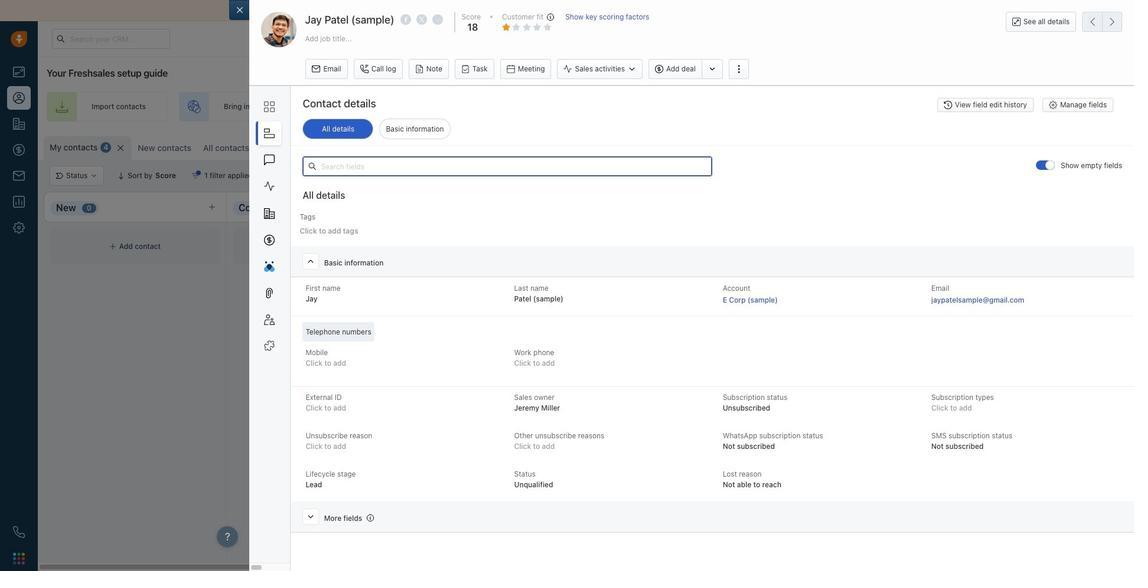 Task type: locate. For each thing, give the bounding box(es) containing it.
container_wx8msf4aqz5i3rn1 image
[[853, 142, 861, 151], [191, 172, 200, 180], [109, 243, 116, 250], [475, 243, 482, 250], [1039, 243, 1046, 250]]

Search fields text field
[[303, 157, 713, 177]]

close image
[[1115, 7, 1122, 14]]

Search your CRM... text field
[[52, 29, 170, 49]]

dialog
[[229, 0, 1134, 572]]

group
[[963, 136, 1059, 157]]

freshworks switcher image
[[13, 553, 25, 565]]



Task type: vqa. For each thing, say whether or not it's contained in the screenshot.
1st container_WX8MsF4aQZ5i3RN1 image from right
yes



Task type: describe. For each thing, give the bounding box(es) containing it.
s image
[[796, 235, 810, 249]]

j image
[[605, 235, 619, 249]]

phone image
[[13, 527, 25, 539]]

container_wx8msf4aqz5i3rn1 image
[[292, 243, 299, 250]]

phone element
[[7, 521, 31, 545]]



